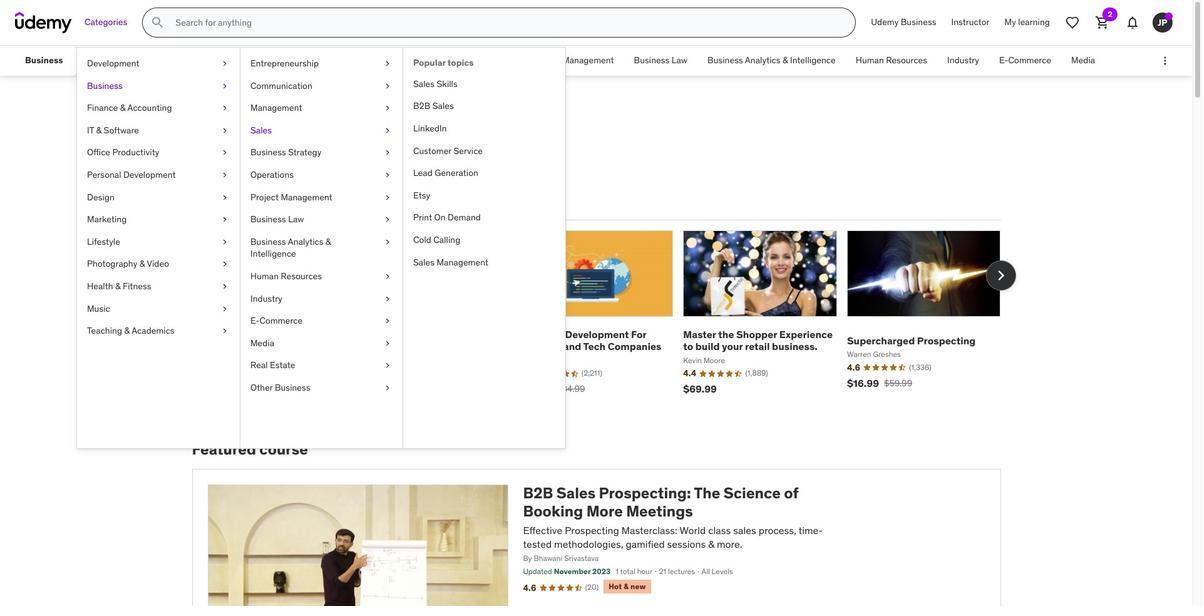 Task type: describe. For each thing, give the bounding box(es) containing it.
xsmall image for business law
[[383, 214, 393, 226]]

and
[[563, 340, 581, 353]]

cold
[[413, 234, 431, 245]]

development for business
[[565, 328, 629, 341]]

xsmall image for management
[[383, 102, 393, 114]]

human for human resources link to the bottom
[[250, 270, 279, 282]]

0 vertical spatial analytics
[[745, 55, 781, 66]]

business strategy for the bottom business strategy link
[[250, 147, 322, 158]]

music link
[[77, 298, 240, 320]]

0 vertical spatial business strategy link
[[368, 46, 459, 76]]

1 horizontal spatial entrepreneurship
[[250, 58, 319, 69]]

academics
[[132, 325, 175, 336]]

xsmall image for finance & accounting
[[220, 102, 230, 114]]

sales skills link
[[403, 73, 565, 95]]

lead generation link
[[403, 162, 565, 185]]

for
[[631, 328, 647, 341]]

learning
[[1018, 16, 1050, 28]]

hour
[[637, 567, 653, 576]]

office productivity
[[87, 147, 159, 158]]

print on demand
[[413, 212, 481, 223]]

levels
[[712, 567, 733, 576]]

video
[[147, 258, 169, 269]]

1 vertical spatial law
[[288, 214, 304, 225]]

cold calling link
[[403, 229, 565, 251]]

1 horizontal spatial e-commerce link
[[989, 46, 1061, 76]]

b2b for b2b sales
[[413, 100, 430, 112]]

0 horizontal spatial media
[[250, 337, 274, 349]]

sales
[[733, 524, 756, 536]]

health & fitness
[[87, 280, 151, 292]]

1 vertical spatial industry link
[[240, 288, 403, 310]]

photography & video link
[[77, 253, 240, 275]]

1 total hour
[[616, 567, 653, 576]]

you have alerts image
[[1165, 13, 1173, 20]]

on
[[434, 212, 446, 223]]

Search for anything text field
[[173, 12, 841, 33]]

notifications image
[[1125, 15, 1140, 30]]

tech
[[583, 340, 606, 353]]

1 horizontal spatial intelligence
[[790, 55, 836, 66]]

finance
[[87, 102, 118, 113]]

health
[[87, 280, 113, 292]]

udemy business
[[871, 16, 936, 28]]

personal
[[87, 169, 121, 180]]

1 vertical spatial e-commerce link
[[240, 310, 403, 332]]

submit search image
[[150, 15, 166, 30]]

finance & accounting link
[[77, 97, 240, 119]]

business strategy for the topmost business strategy link
[[378, 55, 449, 66]]

b2b sales
[[413, 100, 454, 112]]

project management for left project management link
[[250, 191, 332, 203]]

methodologies,
[[554, 538, 623, 550]]

xsmall image for development
[[220, 58, 230, 70]]

topics
[[448, 57, 474, 68]]

1 horizontal spatial communication
[[250, 80, 312, 91]]

srivastava
[[564, 554, 599, 563]]

companies
[[608, 340, 662, 353]]

lifestyle link
[[77, 231, 240, 253]]

my learning link
[[997, 8, 1058, 38]]

health & fitness link
[[77, 275, 240, 298]]

new
[[631, 582, 646, 591]]

development link
[[77, 53, 240, 75]]

1 vertical spatial analytics
[[288, 236, 323, 247]]

& for hot & new
[[624, 582, 629, 591]]

print
[[413, 212, 432, 223]]

e-commerce for the right e-commerce link
[[999, 55, 1051, 66]]

xsmall image for communication
[[383, 80, 393, 92]]

1 vertical spatial business strategy link
[[240, 142, 403, 164]]

& for finance & accounting
[[120, 102, 126, 113]]

hot
[[609, 582, 622, 591]]

xsmall image for project management
[[383, 191, 393, 204]]

more
[[587, 502, 623, 521]]

xsmall image for lifestyle
[[220, 236, 230, 248]]

strategy for the bottom business strategy link
[[288, 147, 322, 158]]

0 vertical spatial business law
[[634, 55, 688, 66]]

0 horizontal spatial commerce
[[260, 315, 303, 326]]

shopper
[[736, 328, 777, 341]]

xsmall image for design
[[220, 191, 230, 204]]

cold calling
[[413, 234, 460, 245]]

shopping cart with 2 items image
[[1095, 15, 1110, 30]]

e-commerce for e-commerce link to the bottom
[[250, 315, 303, 326]]

0 vertical spatial operations
[[469, 55, 512, 66]]

real estate link
[[240, 355, 403, 377]]

1 vertical spatial business law
[[250, 214, 304, 225]]

updated november 2023
[[523, 567, 611, 576]]

1 vertical spatial courses
[[192, 160, 250, 179]]

lifestyle
[[87, 236, 120, 247]]

& for health & fitness
[[115, 280, 121, 292]]

course
[[259, 440, 308, 459]]

xsmall image for music
[[220, 303, 230, 315]]

0 horizontal spatial project management link
[[240, 186, 403, 209]]

sales courses
[[192, 105, 330, 131]]

development inside 'link'
[[87, 58, 139, 69]]

xsmall image for real estate
[[383, 360, 393, 372]]

sales element
[[403, 48, 565, 448]]

linkedin link
[[403, 118, 565, 140]]

featured course
[[192, 440, 308, 459]]

1 horizontal spatial media link
[[1061, 46, 1105, 76]]

office
[[87, 147, 110, 158]]

prospecting inside the carousel element
[[917, 334, 976, 347]]

total
[[620, 567, 635, 576]]

your
[[722, 340, 743, 353]]

wishlist image
[[1065, 15, 1080, 30]]

resources for human resources link to the bottom
[[281, 270, 322, 282]]

xsmall image for other business
[[383, 382, 393, 394]]

xsmall image for business strategy
[[383, 147, 393, 159]]

personal development link
[[77, 164, 240, 186]]

0 horizontal spatial business link
[[15, 46, 73, 76]]

teaching
[[87, 325, 122, 336]]

bhawani
[[534, 554, 562, 563]]

carousel element
[[192, 230, 1016, 411]]

2
[[1108, 9, 1112, 19]]

arrow pointing to subcategory menu links image
[[73, 46, 84, 76]]

customer service
[[413, 145, 483, 156]]

sales skills
[[413, 78, 458, 89]]

retail
[[745, 340, 770, 353]]

1 horizontal spatial entrepreneurship link
[[240, 53, 403, 75]]

by
[[523, 554, 532, 563]]

booking
[[523, 502, 583, 521]]

music
[[87, 303, 110, 314]]

prospecting:
[[599, 483, 691, 503]]

effective
[[523, 524, 562, 536]]

0 vertical spatial management link
[[255, 46, 326, 76]]

1 horizontal spatial business analytics & intelligence link
[[698, 46, 846, 76]]

0 horizontal spatial entrepreneurship
[[94, 55, 163, 66]]

my
[[1005, 16, 1016, 28]]

categories button
[[77, 8, 135, 38]]

updated
[[523, 567, 552, 576]]

21
[[659, 567, 666, 576]]

teaching & academics link
[[77, 320, 240, 342]]

0 vertical spatial communication
[[183, 55, 245, 66]]

human resources for human resources link to the bottom
[[250, 270, 322, 282]]

photography
[[87, 258, 137, 269]]

xsmall image for media
[[383, 337, 393, 350]]

xsmall image for marketing
[[220, 214, 230, 226]]

b2b sales link
[[403, 95, 565, 118]]

categories
[[85, 16, 127, 28]]

1 horizontal spatial law
[[672, 55, 688, 66]]

software
[[104, 124, 139, 136]]

sales management
[[413, 256, 488, 268]]

resources for rightmost human resources link
[[886, 55, 927, 66]]

industry for bottom industry link
[[250, 293, 282, 304]]

0 vertical spatial courses
[[249, 105, 330, 131]]

project management for the topmost project management link
[[532, 55, 614, 66]]

xsmall image for teaching & academics
[[220, 325, 230, 337]]

& for it & software
[[96, 124, 102, 136]]

print on demand link
[[403, 207, 565, 229]]

all
[[702, 567, 710, 576]]



Task type: vqa. For each thing, say whether or not it's contained in the screenshot.
right Strategy
yes



Task type: locate. For each thing, give the bounding box(es) containing it.
0 vertical spatial industry link
[[937, 46, 989, 76]]

xsmall image for industry
[[383, 293, 393, 305]]

0 vertical spatial operations link
[[459, 46, 522, 76]]

xsmall image for entrepreneurship
[[383, 58, 393, 70]]

xsmall image
[[383, 58, 393, 70], [383, 80, 393, 92], [220, 102, 230, 114], [383, 102, 393, 114], [220, 124, 230, 137], [383, 124, 393, 137], [220, 147, 230, 159], [220, 169, 230, 181], [383, 169, 393, 181], [383, 214, 393, 226], [220, 236, 230, 248], [220, 258, 230, 270], [220, 280, 230, 293], [220, 303, 230, 315], [220, 325, 230, 337], [383, 382, 393, 394]]

it & software link
[[77, 119, 240, 142]]

media link down wishlist icon
[[1061, 46, 1105, 76]]

xsmall image inside media link
[[383, 337, 393, 350]]

0 horizontal spatial prospecting
[[565, 524, 619, 536]]

1 horizontal spatial prospecting
[[917, 334, 976, 347]]

1 vertical spatial b2b
[[523, 483, 553, 503]]

udemy image
[[15, 12, 72, 33]]

project
[[532, 55, 560, 66], [250, 191, 279, 203]]

b2b up linkedin
[[413, 100, 430, 112]]

e- for the right e-commerce link
[[999, 55, 1008, 66]]

e-commerce down my learning link at the right of the page
[[999, 55, 1051, 66]]

1 horizontal spatial resources
[[886, 55, 927, 66]]

operations link down search for anything text field
[[459, 46, 522, 76]]

xsmall image for human resources
[[383, 270, 393, 283]]

1 vertical spatial business law link
[[240, 209, 403, 231]]

business development for startups and tech companies link
[[520, 328, 662, 353]]

1 horizontal spatial b2b
[[523, 483, 553, 503]]

1 vertical spatial prospecting
[[565, 524, 619, 536]]

1 vertical spatial operations link
[[240, 164, 403, 186]]

lead generation
[[413, 167, 478, 179]]

1 vertical spatial commerce
[[260, 315, 303, 326]]

b2b for b2b sales prospecting: the science of booking more meetings effective prospecting masterclass: world class sales process, time- tested methodologies, gamified sessions & more. by bhawani srivastava
[[523, 483, 553, 503]]

business analytics & intelligence link
[[698, 46, 846, 76], [240, 231, 403, 265]]

0 horizontal spatial operations
[[250, 169, 294, 180]]

commerce down my learning link at the right of the page
[[1008, 55, 1051, 66]]

project for the topmost project management link
[[532, 55, 560, 66]]

0 vertical spatial project management link
[[522, 46, 624, 76]]

finance & accounting
[[87, 102, 172, 113]]

service
[[454, 145, 483, 156]]

xsmall image inside "management" link
[[383, 102, 393, 114]]

the
[[718, 328, 734, 341]]

development for personal
[[123, 169, 176, 180]]

operations
[[469, 55, 512, 66], [250, 169, 294, 180]]

my learning
[[1005, 16, 1050, 28]]

popular topics
[[413, 57, 474, 68]]

project for left project management link
[[250, 191, 279, 203]]

build
[[696, 340, 720, 353]]

1 vertical spatial intelligence
[[250, 248, 296, 259]]

1 horizontal spatial project management
[[532, 55, 614, 66]]

strategy for the topmost business strategy link
[[415, 55, 449, 66]]

0 vertical spatial development
[[87, 58, 139, 69]]

next image
[[991, 265, 1011, 285]]

media up "real"
[[250, 337, 274, 349]]

0 horizontal spatial human
[[250, 270, 279, 282]]

xsmall image inside office productivity link
[[220, 147, 230, 159]]

xsmall image for business analytics & intelligence
[[383, 236, 393, 248]]

of
[[784, 483, 799, 503]]

0 horizontal spatial industry link
[[240, 288, 403, 310]]

xsmall image inside the health & fitness "link"
[[220, 280, 230, 293]]

operations up sales skills link
[[469, 55, 512, 66]]

gamified
[[626, 538, 665, 550]]

& for teaching & academics
[[124, 325, 130, 336]]

generation
[[435, 167, 478, 179]]

0 vertical spatial e-commerce link
[[989, 46, 1061, 76]]

sales for sales skills
[[413, 78, 435, 89]]

teaching & academics
[[87, 325, 175, 336]]

media link up other business link at the bottom left
[[240, 332, 403, 355]]

0 horizontal spatial project management
[[250, 191, 332, 203]]

class
[[708, 524, 731, 536]]

0 horizontal spatial business analytics & intelligence
[[250, 236, 331, 259]]

sales inside b2b sales prospecting: the science of booking more meetings effective prospecting masterclass: world class sales process, time- tested methodologies, gamified sessions & more. by bhawani srivastava
[[557, 483, 596, 503]]

resources
[[886, 55, 927, 66], [281, 270, 322, 282]]

b2b sales prospecting: the science of booking more meetings effective prospecting masterclass: world class sales process, time- tested methodologies, gamified sessions & more. by bhawani srivastava
[[523, 483, 823, 563]]

human resources
[[856, 55, 927, 66], [250, 270, 322, 282]]

jp
[[1158, 17, 1168, 28]]

1 vertical spatial project management link
[[240, 186, 403, 209]]

you
[[299, 160, 325, 179]]

xsmall image inside project management link
[[383, 191, 393, 204]]

0 horizontal spatial b2b
[[413, 100, 430, 112]]

entrepreneurship link
[[84, 46, 173, 76], [240, 53, 403, 75]]

business link down udemy image
[[15, 46, 73, 76]]

& inside "link"
[[115, 280, 121, 292]]

0 horizontal spatial business law link
[[240, 209, 403, 231]]

xsmall image for office productivity
[[220, 147, 230, 159]]

1 vertical spatial business analytics & intelligence link
[[240, 231, 403, 265]]

0 vertical spatial human resources
[[856, 55, 927, 66]]

0 vertical spatial strategy
[[415, 55, 449, 66]]

popular
[[413, 57, 446, 68]]

1 horizontal spatial project
[[532, 55, 560, 66]]

0 vertical spatial business strategy
[[378, 55, 449, 66]]

e- for e-commerce link to the bottom
[[250, 315, 260, 326]]

1 vertical spatial human resources
[[250, 270, 322, 282]]

masterclass:
[[622, 524, 678, 536]]

business strategy up sales skills
[[378, 55, 449, 66]]

business link
[[15, 46, 73, 76], [77, 75, 240, 97]]

calling
[[433, 234, 460, 245]]

most popular button
[[192, 189, 260, 219]]

0 vertical spatial business analytics & intelligence
[[708, 55, 836, 66]]

business strategy link
[[368, 46, 459, 76], [240, 142, 403, 164]]

strategy up you
[[288, 147, 322, 158]]

hot & new
[[609, 582, 646, 591]]

0 vertical spatial law
[[672, 55, 688, 66]]

1 horizontal spatial business law
[[634, 55, 688, 66]]

& inside b2b sales prospecting: the science of booking more meetings effective prospecting masterclass: world class sales process, time- tested methodologies, gamified sessions & more. by bhawani srivastava
[[708, 538, 715, 550]]

to left build
[[683, 340, 693, 353]]

sessions
[[667, 538, 706, 550]]

tested
[[523, 538, 552, 550]]

1 vertical spatial industry
[[250, 293, 282, 304]]

1 horizontal spatial business link
[[77, 75, 240, 97]]

instructor
[[952, 16, 990, 28]]

courses to get you started
[[192, 160, 380, 179]]

xsmall image inside industry link
[[383, 293, 393, 305]]

commerce up estate on the left bottom of page
[[260, 315, 303, 326]]

0 vertical spatial business analytics & intelligence link
[[698, 46, 846, 76]]

0 horizontal spatial e-
[[250, 315, 260, 326]]

1 horizontal spatial business law link
[[624, 46, 698, 76]]

21 lectures
[[659, 567, 695, 576]]

0 vertical spatial media
[[1071, 55, 1095, 66]]

0 horizontal spatial resources
[[281, 270, 322, 282]]

estate
[[270, 360, 295, 371]]

e-commerce link down my learning link at the right of the page
[[989, 46, 1061, 76]]

xsmall image inside personal development link
[[220, 169, 230, 181]]

all levels
[[702, 567, 733, 576]]

sales for sales management
[[413, 256, 435, 268]]

1 vertical spatial business strategy
[[250, 147, 322, 158]]

1 vertical spatial human resources link
[[240, 265, 403, 288]]

xsmall image for health & fitness
[[220, 280, 230, 293]]

1 vertical spatial development
[[123, 169, 176, 180]]

courses up courses to get you started
[[249, 105, 330, 131]]

xsmall image inside human resources link
[[383, 270, 393, 283]]

1 horizontal spatial e-
[[999, 55, 1008, 66]]

design
[[87, 191, 114, 203]]

xsmall image inside sales link
[[383, 124, 393, 137]]

communication link
[[173, 46, 255, 76], [240, 75, 403, 97]]

xsmall image inside teaching & academics link
[[220, 325, 230, 337]]

0 vertical spatial media link
[[1061, 46, 1105, 76]]

other business
[[250, 382, 310, 393]]

demand
[[448, 212, 481, 223]]

xsmall image for sales
[[383, 124, 393, 137]]

more subcategory menu links image
[[1159, 54, 1172, 67]]

it & software
[[87, 124, 139, 136]]

0 horizontal spatial e-commerce
[[250, 315, 303, 326]]

management for sales management link at left
[[437, 256, 488, 268]]

business strategy up courses to get you started
[[250, 147, 322, 158]]

november
[[554, 567, 591, 576]]

xsmall image inside business link
[[220, 80, 230, 92]]

business analytics & intelligence for rightmost business analytics & intelligence link
[[708, 55, 836, 66]]

prospecting inside b2b sales prospecting: the science of booking more meetings effective prospecting masterclass: world class sales process, time- tested methodologies, gamified sessions & more. by bhawani srivastava
[[565, 524, 619, 536]]

most popular
[[194, 197, 258, 210]]

featured
[[192, 440, 256, 459]]

human resources for rightmost human resources link
[[856, 55, 927, 66]]

xsmall image for business
[[220, 80, 230, 92]]

business link up accounting
[[77, 75, 240, 97]]

0 vertical spatial to
[[254, 160, 269, 179]]

2 vertical spatial development
[[565, 328, 629, 341]]

started
[[328, 160, 380, 179]]

0 vertical spatial project
[[532, 55, 560, 66]]

1 vertical spatial human
[[250, 270, 279, 282]]

xsmall image for e-commerce
[[383, 315, 393, 327]]

management for left project management link
[[281, 191, 332, 203]]

0 horizontal spatial business analytics & intelligence link
[[240, 231, 403, 265]]

xsmall image inside real estate link
[[383, 360, 393, 372]]

2023
[[592, 567, 611, 576]]

1 horizontal spatial operations
[[469, 55, 512, 66]]

1 horizontal spatial analytics
[[745, 55, 781, 66]]

1 vertical spatial management link
[[240, 97, 403, 119]]

project down get
[[250, 191, 279, 203]]

1 horizontal spatial strategy
[[415, 55, 449, 66]]

xsmall image inside 'development' 'link'
[[220, 58, 230, 70]]

management inside sales element
[[437, 256, 488, 268]]

industry link
[[937, 46, 989, 76], [240, 288, 403, 310]]

operations link up trending
[[240, 164, 403, 186]]

xsmall image inside music link
[[220, 303, 230, 315]]

supercharged prospecting link
[[847, 334, 976, 347]]

analytics
[[745, 55, 781, 66], [288, 236, 323, 247]]

entrepreneurship down categories dropdown button
[[94, 55, 163, 66]]

1 vertical spatial operations
[[250, 169, 294, 180]]

1 horizontal spatial human resources
[[856, 55, 927, 66]]

etsy link
[[403, 185, 565, 207]]

0 horizontal spatial strategy
[[288, 147, 322, 158]]

etsy
[[413, 190, 430, 201]]

e- up "real"
[[250, 315, 260, 326]]

1 vertical spatial media link
[[240, 332, 403, 355]]

1 vertical spatial project
[[250, 191, 279, 203]]

world
[[680, 524, 706, 536]]

1 horizontal spatial industry
[[947, 55, 979, 66]]

sales for sales
[[250, 124, 272, 136]]

development inside business development for startups and tech companies
[[565, 328, 629, 341]]

1 vertical spatial media
[[250, 337, 274, 349]]

b2b up effective
[[523, 483, 553, 503]]

0 horizontal spatial analytics
[[288, 236, 323, 247]]

1 vertical spatial e-commerce
[[250, 315, 303, 326]]

xsmall image inside design link
[[220, 191, 230, 204]]

sales for sales courses
[[192, 105, 245, 131]]

media down wishlist icon
[[1071, 55, 1095, 66]]

udemy
[[871, 16, 899, 28]]

0 vertical spatial e-commerce
[[999, 55, 1051, 66]]

xsmall image inside marketing link
[[220, 214, 230, 226]]

entrepreneurship up sales courses on the left of the page
[[250, 58, 319, 69]]

b2b inside sales element
[[413, 100, 430, 112]]

1 horizontal spatial e-commerce
[[999, 55, 1051, 66]]

xsmall image inside lifestyle link
[[220, 236, 230, 248]]

0 horizontal spatial media link
[[240, 332, 403, 355]]

0 horizontal spatial human resources link
[[240, 265, 403, 288]]

industry for topmost industry link
[[947, 55, 979, 66]]

startups
[[520, 340, 561, 353]]

e- down "my"
[[999, 55, 1008, 66]]

popular
[[221, 197, 258, 210]]

media
[[1071, 55, 1095, 66], [250, 337, 274, 349]]

real estate
[[250, 360, 295, 371]]

xsmall image
[[220, 58, 230, 70], [220, 80, 230, 92], [383, 147, 393, 159], [220, 191, 230, 204], [383, 191, 393, 204], [220, 214, 230, 226], [383, 236, 393, 248], [383, 270, 393, 283], [383, 293, 393, 305], [383, 315, 393, 327], [383, 337, 393, 350], [383, 360, 393, 372]]

business analytics & intelligence for leftmost business analytics & intelligence link
[[250, 236, 331, 259]]

business strategy
[[378, 55, 449, 66], [250, 147, 322, 158]]

& for photography & video
[[139, 258, 145, 269]]

sales
[[413, 78, 435, 89], [433, 100, 454, 112], [192, 105, 245, 131], [250, 124, 272, 136], [413, 256, 435, 268], [557, 483, 596, 503]]

to left get
[[254, 160, 269, 179]]

e-
[[999, 55, 1008, 66], [250, 315, 260, 326]]

human for rightmost human resources link
[[856, 55, 884, 66]]

trending
[[273, 197, 315, 210]]

0 horizontal spatial e-commerce link
[[240, 310, 403, 332]]

xsmall image for personal development
[[220, 169, 230, 181]]

other business link
[[240, 377, 403, 399]]

customer service link
[[403, 140, 565, 162]]

lead
[[413, 167, 433, 179]]

xsmall image for photography & video
[[220, 258, 230, 270]]

business inside business development for startups and tech companies
[[520, 328, 563, 341]]

1 horizontal spatial human resources link
[[846, 46, 937, 76]]

1 vertical spatial to
[[683, 340, 693, 353]]

e-commerce up real estate
[[250, 315, 303, 326]]

0 vertical spatial business law link
[[624, 46, 698, 76]]

0 vertical spatial e-
[[999, 55, 1008, 66]]

it
[[87, 124, 94, 136]]

instructor link
[[944, 8, 997, 38]]

xsmall image inside business strategy link
[[383, 147, 393, 159]]

1 vertical spatial communication
[[250, 80, 312, 91]]

0 vertical spatial b2b
[[413, 100, 430, 112]]

photography & video
[[87, 258, 169, 269]]

e-commerce link up real estate link
[[240, 310, 403, 332]]

0 vertical spatial commerce
[[1008, 55, 1051, 66]]

1 horizontal spatial business analytics & intelligence
[[708, 55, 836, 66]]

to
[[254, 160, 269, 179], [683, 340, 693, 353]]

xsmall image for operations
[[383, 169, 393, 181]]

xsmall image inside finance & accounting link
[[220, 102, 230, 114]]

0 horizontal spatial human resources
[[250, 270, 322, 282]]

0 horizontal spatial entrepreneurship link
[[84, 46, 173, 76]]

lectures
[[668, 567, 695, 576]]

0 horizontal spatial operations link
[[240, 164, 403, 186]]

xsmall image inside e-commerce link
[[383, 315, 393, 327]]

b2b inside b2b sales prospecting: the science of booking more meetings effective prospecting masterclass: world class sales process, time- tested methodologies, gamified sessions & more. by bhawani srivastava
[[523, 483, 553, 503]]

xsmall image inside it & software link
[[220, 124, 230, 137]]

productivity
[[112, 147, 159, 158]]

udemy business link
[[864, 8, 944, 38]]

0 vertical spatial human
[[856, 55, 884, 66]]

master the shopper experience to build your retail business. link
[[683, 328, 833, 353]]

to inside master the shopper experience to build your retail business.
[[683, 340, 693, 353]]

0 horizontal spatial intelligence
[[250, 248, 296, 259]]

0 horizontal spatial business law
[[250, 214, 304, 225]]

strategy up sales skills
[[415, 55, 449, 66]]

management for the topmost project management link
[[562, 55, 614, 66]]

courses up most popular
[[192, 160, 250, 179]]

sales link
[[240, 119, 403, 142]]

xsmall image for it & software
[[220, 124, 230, 137]]

project down search for anything text field
[[532, 55, 560, 66]]

1 horizontal spatial industry link
[[937, 46, 989, 76]]

prospecting
[[917, 334, 976, 347], [565, 524, 619, 536]]

development
[[87, 58, 139, 69], [123, 169, 176, 180], [565, 328, 629, 341]]

operations up trending
[[250, 169, 294, 180]]

industry
[[947, 55, 979, 66], [250, 293, 282, 304]]

e-commerce
[[999, 55, 1051, 66], [250, 315, 303, 326]]

xsmall image inside other business link
[[383, 382, 393, 394]]

xsmall image inside the photography & video link
[[220, 258, 230, 270]]



